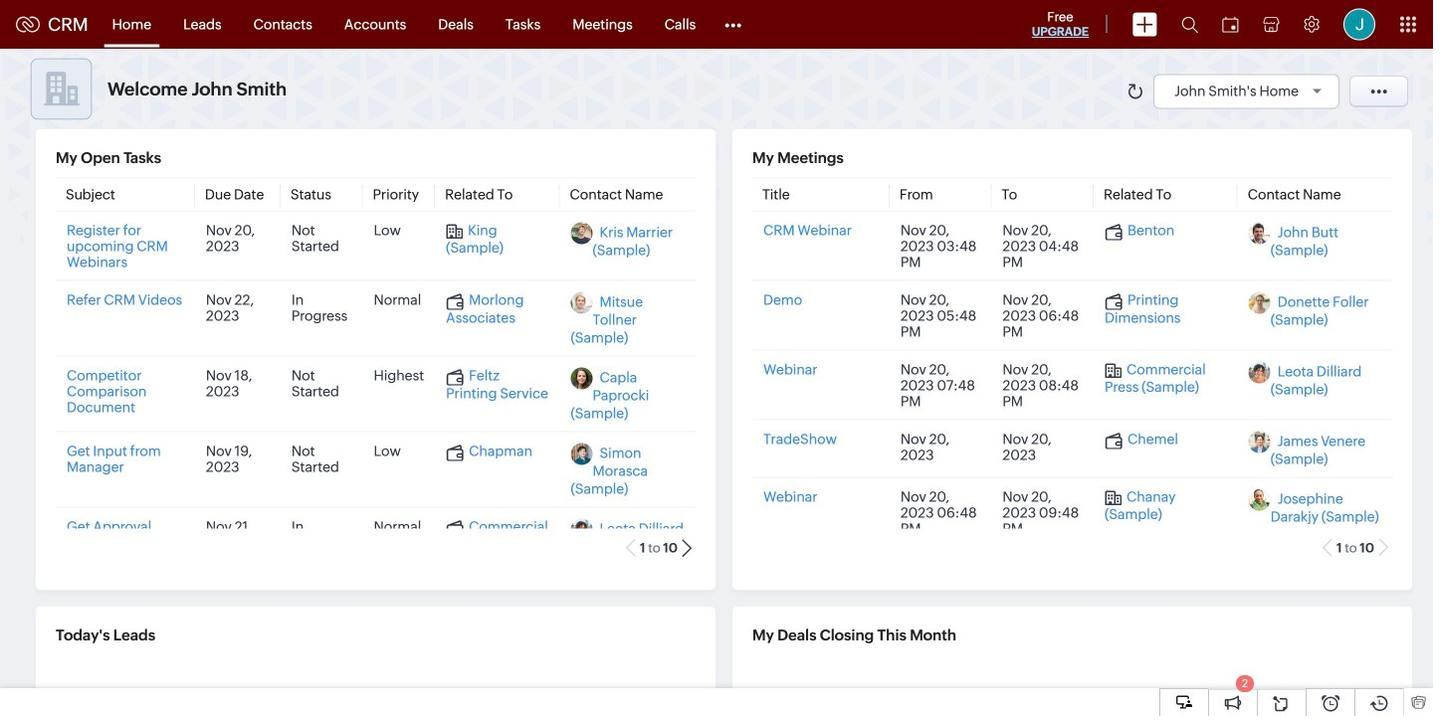 Task type: describe. For each thing, give the bounding box(es) containing it.
search element
[[1170, 0, 1210, 49]]

profile image
[[1344, 8, 1376, 40]]

Other Modules field
[[712, 8, 755, 40]]

create menu element
[[1121, 0, 1170, 48]]

profile element
[[1332, 0, 1388, 48]]



Task type: locate. For each thing, give the bounding box(es) containing it.
logo image
[[16, 16, 40, 32]]

create menu image
[[1133, 12, 1158, 36]]

search image
[[1182, 16, 1198, 33]]

calendar image
[[1222, 16, 1239, 32]]



Task type: vqa. For each thing, say whether or not it's contained in the screenshot.
logo
yes



